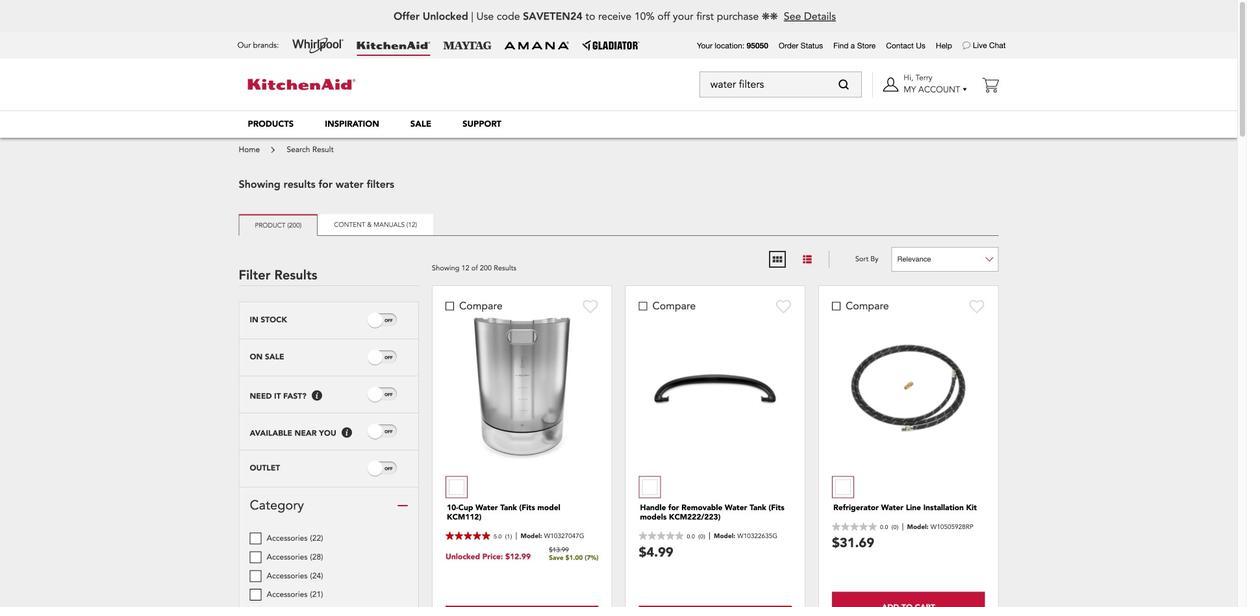 Task type: locate. For each thing, give the bounding box(es) containing it.
1 other image from the left
[[449, 479, 465, 495]]

0 horizontal spatial kitchenaid image
[[248, 79, 356, 90]]

whirlpool image
[[292, 38, 344, 53]]

other image for handle for removable water tank (fits models kcm222/223) image
[[642, 479, 658, 495]]

menu
[[232, 110, 1006, 138]]

add to wish list image
[[970, 299, 986, 314]]

1 horizontal spatial add to wish list image
[[777, 299, 792, 314]]

need it fast? element
[[250, 392, 307, 401]]

2 add to wish list image from the left
[[777, 299, 792, 314]]

1 vertical spatial tooltip
[[342, 427, 352, 438]]

2 other image from the left
[[642, 479, 658, 495]]

0 horizontal spatial add to wish list image
[[583, 299, 599, 314]]

sale element
[[411, 118, 432, 130]]

tooltip right need it fast? element
[[312, 390, 322, 401]]

amana image
[[505, 41, 570, 50]]

maytag image
[[444, 42, 492, 49]]

other image
[[449, 479, 465, 495], [642, 479, 658, 495]]

on sale filter is off switch
[[385, 354, 393, 361]]

inspiration element
[[325, 118, 379, 130]]

available near you filter is off switch
[[385, 428, 393, 435]]

0 horizontal spatial tooltip
[[312, 390, 322, 401]]

tab list
[[239, 214, 999, 236]]

add to wish list image
[[583, 299, 599, 314], [777, 299, 792, 314]]

1 horizontal spatial kitchenaid image
[[357, 42, 431, 49]]

1 horizontal spatial tooltip
[[342, 427, 352, 438]]

1 horizontal spatial other image
[[642, 479, 658, 495]]

support element
[[463, 118, 502, 130]]

tooltip for need it fast? element
[[312, 390, 322, 401]]

need it fast? filter is off switch
[[385, 391, 393, 398]]

1 add to wish list image from the left
[[583, 299, 599, 314]]

handle for removable water tank (fits models kcm222/223) image
[[651, 370, 781, 407]]

10-cup water tank (fits model kcm112) image
[[470, 314, 575, 463]]

kitchenaid image
[[357, 42, 431, 49], [248, 79, 356, 90]]

tooltip
[[312, 390, 322, 401], [342, 427, 352, 438]]

tooltip left available near you filter is off switch
[[342, 427, 352, 438]]

0 horizontal spatial other image
[[449, 479, 465, 495]]

tooltip for available near you element in the bottom of the page
[[342, 427, 352, 438]]

products element
[[248, 118, 294, 130]]

in stock filter is off switch
[[385, 317, 393, 324]]

0 vertical spatial kitchenaid image
[[357, 42, 431, 49]]

0 vertical spatial tooltip
[[312, 390, 322, 401]]

add to wish list image for 10-cup water tank (fits model kcm112) image
[[583, 299, 599, 314]]



Task type: vqa. For each thing, say whether or not it's contained in the screenshot.
Add to Wish List icon corresponding to 'Handle for Removable Water Tank (Fits models KCM222/223)' image
yes



Task type: describe. For each thing, give the bounding box(es) containing it.
category image
[[398, 500, 408, 511]]

product list view image
[[802, 253, 814, 265]]

Search search field
[[700, 71, 862, 97]]

available near you element
[[250, 429, 336, 438]]

gladiator_grey image
[[583, 40, 640, 51]]

add to wish list image for handle for removable water tank (fits models kcm222/223) image
[[777, 299, 792, 314]]

outlet filter is off switch
[[385, 465, 393, 472]]

other image
[[836, 479, 851, 495]]

refrigerator water line installation kit image
[[844, 337, 974, 440]]

other image for 10-cup water tank (fits model kcm112) image
[[449, 479, 465, 495]]

1 vertical spatial kitchenaid image
[[248, 79, 356, 90]]



